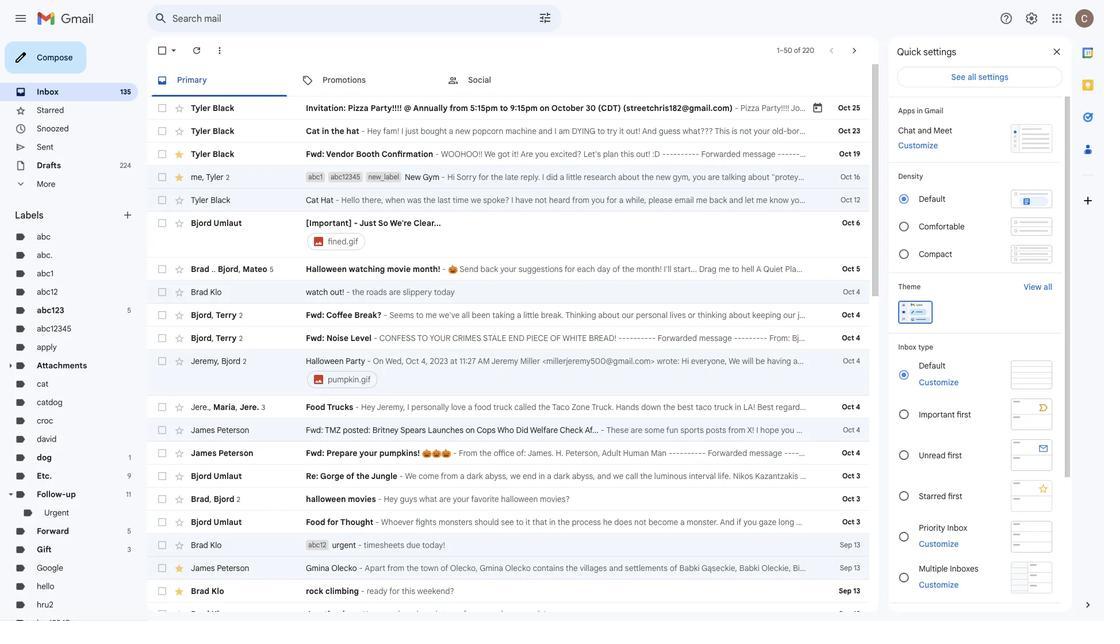 Task type: describe. For each thing, give the bounding box(es) containing it.
i left have
[[511, 195, 513, 205]]

brad klo for rock climbing
[[191, 586, 224, 596]]

2 horizontal spatial we
[[729, 356, 740, 366]]

black for cat hat
[[211, 195, 230, 205]]

invitation:
[[306, 103, 346, 113]]

2 quiet from the left
[[814, 264, 834, 274]]

hello
[[341, 195, 360, 205]]

for left each
[[565, 264, 575, 274]]

0 horizontal spatial will
[[742, 356, 754, 366]]

personal
[[636, 310, 668, 320]]

i left am
[[554, 126, 557, 136]]

, for 12th row from the bottom
[[212, 333, 214, 343]]

2 horizontal spatial back
[[948, 517, 966, 527]]

are right "reviews"
[[875, 172, 887, 182]]

in right 'that'
[[549, 517, 556, 527]]

the down 'climbing'
[[325, 609, 338, 619]]

send back your suggestions for each day of the month! i'll start... drag me to hell a quiet place a quiet place 2
[[458, 264, 863, 274]]

olecka,
[[814, 563, 841, 573]]

0 vertical spatial hi
[[447, 172, 455, 182]]

machine!
[[846, 126, 879, 136]]

and right villages
[[609, 563, 623, 573]]

:d
[[652, 149, 660, 159]]

dąbrowskie-
[[993, 563, 1040, 573]]

135
[[120, 88, 131, 96]]

theme element
[[898, 281, 921, 293]]

2 our from the left
[[783, 310, 796, 320]]

are left alright!
[[806, 195, 818, 205]]

1 vertical spatial hi
[[682, 356, 689, 366]]

2 for 13th row from the bottom
[[239, 311, 243, 320]]

email inside cell
[[1073, 356, 1092, 366]]

your inside cell
[[975, 356, 991, 366]]

reply.
[[521, 172, 540, 182]]

0 horizontal spatial email
[[675, 195, 694, 205]]

labels heading
[[15, 209, 122, 221]]

follow-up link
[[37, 489, 76, 499]]

of left the my
[[459, 609, 466, 619]]

from right "heard"
[[572, 195, 589, 205]]

about left the keeping
[[729, 310, 750, 320]]

2 machine from the left
[[922, 126, 953, 136]]

2 horizontal spatial jeremy
[[948, 402, 975, 412]]

1 brad from the top
[[191, 264, 209, 274]]

a right bought
[[449, 126, 453, 136]]

13 row from the top
[[147, 419, 869, 442]]

boring
[[787, 126, 811, 136]]

should
[[474, 517, 499, 527]]

3 for food for thought - whoever fights monsters should see to it that in the process he does not become a monster. and if you gaze long enough into an abyss, the abyss will gaze back into you.
[[856, 518, 860, 526]]

4 for fwd: noise level - confess to your crimes stale end piece of white bread! ---------- forwarded message --------- from: bjord umlaut <sicritbjordd@gmail.com> date: mon, aug 7, 2023 at 10:58 am subject: re
[[856, 334, 860, 342]]

cat in the hat - hey fam! i just bought a new popcorn machine and i am dying to try it out! and guess what??? this is not your old-boring popcorn machine! nope! this machine comes with multifunction, i can make pop
[[306, 126, 1104, 136]]

break?
[[354, 310, 382, 320]]

[important] - just so we're clear...
[[306, 218, 441, 228]]

and left let
[[729, 195, 743, 205]]

roads
[[366, 287, 387, 297]]

customize inside chat and meet customize
[[898, 140, 938, 150]]

fights
[[416, 517, 437, 527]]

main content containing primary
[[147, 64, 1104, 621]]

4 for watch out! - the roads are slippery today
[[856, 288, 860, 296]]

1 taking from the left
[[492, 310, 515, 320]]

fwd: for fwd: tmz posted: britney spears launches on cops who did welfare check af...
[[306, 425, 323, 435]]

for left while,
[[607, 195, 617, 205]]

2 horizontal spatial inbox
[[947, 523, 967, 533]]

from right apart
[[387, 563, 404, 573]]

1 horizontal spatial new
[[481, 609, 496, 619]]

16 row from the top
[[147, 488, 869, 511]]

promotions tab
[[293, 64, 438, 97]]

a right the did
[[560, 172, 564, 182]]

2 vertical spatial out!
[[330, 287, 344, 297]]

end
[[508, 333, 524, 343]]

display density element
[[898, 172, 1052, 181]]

interval
[[689, 471, 716, 481]]

0 horizontal spatial abyss,
[[485, 471, 508, 481]]

oct 5
[[842, 265, 860, 273]]

tab list containing primary
[[147, 64, 869, 97]]

0 vertical spatial terry
[[835, 149, 854, 159]]

borawskie,
[[843, 563, 883, 573]]

0 vertical spatial out!
[[626, 126, 640, 136]]

your left old-
[[754, 126, 770, 136]]

posted:
[[343, 425, 370, 435]]

0 vertical spatial new
[[455, 126, 470, 136]]

19
[[853, 150, 860, 158]]

a right the 'where'
[[1065, 172, 1069, 182]]

drafts link
[[37, 160, 61, 171]]

the left abyss
[[878, 517, 890, 527]]

all inside row
[[462, 310, 470, 320]]

sep 13 for 20th row from the top
[[839, 587, 860, 595]]

social tab
[[438, 64, 583, 97]]

sun,
[[1002, 149, 1018, 159]]

let's
[[583, 149, 601, 159]]

croc link
[[37, 416, 53, 426]]

thought
[[340, 517, 373, 527]]

1 babki from the left
[[679, 563, 700, 573]]

1 horizontal spatial was
[[1006, 172, 1020, 182]]

[important] - just so we're clear... link
[[306, 217, 806, 229]]

10/31.
[[900, 356, 920, 366]]

11:27
[[459, 356, 476, 366]]

1 halloween from the left
[[306, 494, 346, 504]]

drafts
[[37, 160, 61, 171]]

to left 9:15pm
[[500, 103, 508, 113]]

for left the thought
[[327, 517, 338, 527]]

klo for watch out!
[[210, 287, 222, 297]]

at left 10:24
[[879, 471, 887, 481]]

1 horizontal spatial abyss,
[[572, 471, 595, 481]]

oct for 12th row from the bottom
[[842, 334, 854, 342]]

the left process
[[558, 517, 570, 527]]

did
[[516, 425, 528, 435]]

2 horizontal spatial we
[[613, 471, 623, 481]]

dog inside 'labels' 'navigation'
[[37, 453, 52, 463]]

each
[[577, 264, 595, 274]]

hey down jungle on the bottom
[[384, 494, 398, 504]]

you right are
[[535, 149, 548, 159]]

cell for oct 4
[[306, 355, 1092, 390]]

for right ready
[[389, 586, 400, 596]]

of right day
[[613, 264, 620, 274]]

0 vertical spatial it
[[619, 126, 624, 136]]

in right end
[[539, 471, 545, 481]]

quick settings element
[[897, 46, 956, 67]]

umlaut for 16th row from the bottom
[[214, 218, 242, 228]]

inbox for inbox type
[[898, 343, 916, 351]]

am right 11:27
[[478, 356, 490, 366]]

row containing jeremy
[[147, 350, 1092, 396]]

0 vertical spatial mon,
[[959, 333, 977, 343]]

2 jam from the left
[[541, 609, 557, 619]]

the left town
[[407, 563, 419, 573]]

a right love
[[468, 402, 472, 412]]

black for cat in the hat
[[213, 126, 234, 136]]

the right day
[[622, 264, 634, 274]]

about up let
[[748, 172, 770, 182]]

in right apps
[[917, 106, 923, 115]]

klo for jam the dog
[[212, 609, 224, 619]]

0 horizontal spatial guys
[[379, 609, 396, 619]]

love
[[451, 402, 466, 412]]

2 default from the top
[[919, 361, 946, 371]]

break.
[[541, 310, 564, 320]]

the left jungle on the bottom
[[356, 471, 370, 481]]

2 gmina from the left
[[480, 563, 503, 573]]

0 vertical spatial 🎃 image
[[448, 265, 458, 274]]

am right 11:11
[[935, 402, 947, 412]]

0 vertical spatial forwarded
[[701, 149, 741, 159]]

dying
[[572, 126, 595, 136]]

5 fwd: from the top
[[306, 448, 324, 458]]

a left while,
[[619, 195, 624, 205]]

when
[[385, 195, 405, 205]]

invitation: pizza party!!!! @ annually from 5:15pm to 9:15pm on october 30 (cdt) (streetchris182@gmail.com) -
[[306, 103, 741, 113]]

in inside cell
[[1049, 356, 1055, 366]]

, for 13th row from the bottom
[[212, 310, 214, 320]]

best
[[677, 402, 694, 412]]

from right come
[[441, 471, 458, 481]]

2 into from the left
[[968, 517, 982, 527]]

0 vertical spatial back
[[709, 195, 727, 205]]

first for important first
[[957, 409, 971, 419]]

3 inside jere. , maria , jere. 3
[[261, 403, 265, 412]]

17 row from the top
[[147, 511, 999, 534]]

your down the posted:
[[359, 448, 377, 458]]

1 horizontal spatial tab list
[[1072, 37, 1104, 580]]

1 horizontal spatial we
[[510, 471, 521, 481]]

peterson for gmina olecko
[[217, 563, 249, 573]]

1 into from the left
[[826, 517, 840, 527]]

1 vertical spatial 🎃 image
[[441, 449, 451, 458]]

please
[[649, 195, 673, 205]]

woohoo!!
[[441, 149, 483, 159]]

the left last
[[423, 195, 436, 205]]

1 quiet from the left
[[763, 264, 783, 274]]

a left bad
[[908, 310, 912, 320]]

keeping
[[752, 310, 781, 320]]

guess
[[659, 126, 680, 136]]

sorry
[[457, 172, 476, 182]]

50
[[784, 46, 792, 55]]

hey left jeremy,
[[361, 402, 375, 412]]

chemical
[[1071, 172, 1104, 182]]

i left the did
[[542, 172, 544, 182]]

2 taking from the left
[[948, 310, 970, 320]]

cops
[[477, 425, 496, 435]]

you right the if in the bottom of the page
[[744, 517, 757, 527]]

0 horizontal spatial date:
[[938, 333, 957, 343]]

truck.
[[592, 402, 614, 412]]

0 vertical spatial is
[[732, 126, 738, 136]]

3 for halloween movies - hey guys what are your favorite halloween movies?
[[856, 495, 860, 503]]

1 horizontal spatial will
[[915, 517, 927, 527]]

1 vertical spatial this
[[1057, 356, 1071, 366]]

1 horizontal spatial an
[[842, 517, 851, 527]]

breaks
[[817, 310, 842, 320]]

1 place from the left
[[785, 264, 805, 274]]

1 vertical spatial out!
[[636, 149, 650, 159]]

a up end
[[517, 310, 521, 320]]

1 default from the top
[[919, 194, 946, 204]]

not right have
[[535, 195, 547, 205]]

1 vertical spatial from:
[[769, 333, 790, 343]]

13 for 4th row from the bottom
[[854, 541, 860, 549]]

subject:
[[1067, 333, 1097, 343]]

know
[[770, 195, 789, 205]]

are left good.
[[844, 310, 856, 320]]

0 horizontal spatial back
[[480, 264, 498, 274]]

check
[[560, 425, 583, 435]]

hey down ready
[[363, 609, 377, 619]]

sent link
[[37, 142, 53, 152]]

office
[[804, 356, 825, 366]]

0 horizontal spatial and
[[642, 126, 657, 136]]

0 horizontal spatial on
[[373, 356, 384, 366]]

6 row from the top
[[147, 212, 869, 258]]

of right town
[[441, 563, 448, 573]]

social
[[468, 75, 491, 85]]

meet
[[934, 125, 952, 135]]

1 jam from the left
[[306, 609, 323, 619]]

row containing jere.
[[147, 396, 1090, 419]]

oct for 15th row from the top
[[842, 472, 855, 480]]

customize button for chat and meet
[[891, 139, 945, 152]]

cat for cat hat - hello there, when was the last time we spoke? i have not heard from you for a while, please email me back and let me know you are alright! oct 12
[[306, 195, 319, 205]]

of right '50'
[[794, 46, 801, 55]]

halloween watching movie month!
[[306, 264, 440, 274]]

tyler for cat hat
[[191, 195, 208, 205]]

fwd: for fwd: vendor booth confirmation
[[306, 149, 324, 159]]

your left suggestions
[[500, 264, 516, 274]]

of right settlements
[[670, 563, 677, 573]]

a right the 'become'
[[680, 517, 685, 527]]

customize for default
[[919, 377, 959, 387]]

1 horizontal spatial miller
[[977, 402, 997, 412]]

talking
[[722, 172, 746, 182]]

have
[[515, 195, 533, 205]]

2 brad klo from the top
[[191, 540, 222, 550]]

4 for fwd: coffee break? - seems to me we've all been taking a little break. thinking about our personal lives or thinking about keeping our jobs. breaks are good. it's not a bad idea taking a break every now and then. i
[[856, 311, 860, 319]]

tyler black for cat hat
[[191, 195, 230, 205]]

catdog link
[[37, 397, 63, 407]]

21 row from the top
[[147, 603, 869, 621]]

am right 10:24
[[910, 471, 922, 481]]

now
[[1024, 310, 1039, 320]]

2023 left 10:24
[[859, 471, 877, 481]]

the down :d
[[642, 172, 654, 182]]

2 month! from the left
[[636, 264, 662, 274]]

2 dark from the left
[[554, 471, 570, 481]]

not left old-
[[740, 126, 752, 136]]

, for row containing me
[[202, 172, 204, 182]]

1 row from the top
[[147, 97, 869, 120]]

oct 4 for fwd: noise level - confess to your crimes stale end piece of white bread! ---------- forwarded message --------- from: bjord umlaut <sicritbjordd@gmail.com> date: mon, aug 7, 2023 at 10:58 am subject: re
[[842, 334, 860, 342]]

2 oct 3 from the top
[[842, 495, 860, 503]]

first for unread first
[[947, 450, 962, 460]]

0 horizontal spatial was
[[407, 195, 421, 205]]

oct 4 for watch out! - the roads are slippery today
[[843, 288, 860, 296]]

1 vertical spatial new
[[656, 172, 671, 182]]

chat
[[898, 125, 916, 135]]

fwd: for fwd: noise level
[[306, 333, 324, 343]]

your up monsters
[[453, 494, 469, 504]]

2 horizontal spatial dog
[[498, 609, 513, 619]]

the left 'roads'
[[352, 287, 364, 297]]

, for row containing jeremy
[[217, 356, 219, 366]]

oct 16
[[841, 173, 860, 181]]

refresh image
[[191, 45, 202, 56]]

starred for starred first
[[919, 491, 946, 501]]

peterson for fwd: tmz posted: britney spears launches on cops who did welfare check af...
[[217, 425, 249, 435]]

to left 'try'
[[597, 126, 605, 136]]

0 horizontal spatial forwarded
[[658, 333, 697, 343]]

see all settings
[[951, 72, 1008, 82]]

1 horizontal spatial guys
[[400, 494, 417, 504]]

1 horizontal spatial jeremy
[[491, 356, 518, 366]]

brad klo for watch out!
[[191, 287, 222, 297]]

terry for fwd: noise level - confess to your crimes stale end piece of white bread! ---------- forwarded message --------- from: bjord umlaut <sicritbjordd@gmail.com> date: mon, aug 7, 2023 at 10:58 am subject: re
[[216, 333, 237, 343]]

on for we come from a dark abyss, we end in a dark abyss, and we call the luminous interval life. nikos kazantzakis on mon, sep 11, 2023 at 10:24 am james peterson <james.peterson1902@gmail.com
[[800, 471, 811, 481]]

a right end
[[547, 471, 552, 481]]

1 horizontal spatial on
[[540, 103, 549, 113]]

2 babki from the left
[[739, 563, 760, 573]]

umlaut for 17th row from the top of the page
[[214, 517, 242, 527]]

abc12 for abc12 urgent - timesheets due today!
[[308, 541, 326, 549]]

for right sorry
[[478, 172, 489, 182]]

5 row from the top
[[147, 189, 869, 212]]

2 horizontal spatial abyss,
[[853, 517, 876, 527]]

1 gmina from the left
[[306, 563, 329, 573]]

10 row from the top
[[147, 327, 1104, 350]]

can
[[1055, 126, 1068, 136]]

0 vertical spatial date:
[[981, 149, 1000, 159]]

1 a from the left
[[756, 264, 761, 274]]

my
[[468, 609, 479, 619]]

a right come
[[460, 471, 465, 481]]

6
[[856, 219, 860, 227]]

0 horizontal spatial this
[[402, 586, 415, 596]]

of right gorge
[[346, 471, 354, 481]]

an inside cell
[[793, 356, 802, 366]]

hru2 link
[[37, 600, 53, 610]]

more image
[[214, 45, 225, 56]]

in left la!
[[735, 402, 741, 412]]

and left am
[[539, 126, 552, 136]]

2 a from the left
[[807, 264, 812, 274]]

1 vertical spatial is
[[417, 609, 422, 619]]

a left density
[[889, 172, 894, 182]]

4,
[[421, 356, 428, 366]]

0 horizontal spatial on
[[466, 425, 475, 435]]

i right then.
[[1078, 310, 1080, 320]]

1 olecko from the left
[[331, 563, 357, 573]]

0 horizontal spatial we
[[471, 195, 481, 205]]

main menu image
[[14, 12, 28, 25]]

1 horizontal spatial from:
[[813, 149, 834, 159]]

movies
[[348, 494, 376, 504]]

2 truck from the left
[[714, 402, 733, 412]]

halloween left 'party'
[[827, 356, 865, 366]]

new
[[405, 172, 421, 182]]

the left best
[[663, 402, 675, 412]]

about up bread!
[[598, 310, 620, 320]]

fwd: prepare your pumpkins!
[[306, 448, 422, 458]]

kazantzakis
[[755, 471, 798, 481]]

everyone,
[[691, 356, 727, 366]]

noise
[[326, 333, 348, 343]]

and right now
[[1041, 310, 1055, 320]]

13 for third row from the bottom
[[854, 564, 860, 572]]

enough
[[796, 517, 824, 527]]

to right see
[[516, 517, 524, 527]]

tyler black for fwd: vendor booth confirmation
[[191, 149, 234, 159]]

0 vertical spatial this
[[621, 149, 634, 159]]

halloween for halloween watching movie month!
[[306, 264, 347, 274]]

oct 25
[[838, 104, 860, 112]]

0 horizontal spatial maria
[[213, 402, 235, 412]]

[important]
[[306, 218, 352, 228]]

1 for 1
[[129, 453, 131, 462]]

2 horizontal spatial on
[[889, 356, 898, 366]]

re: gorge of the jungle - we come from a dark abyss, we end in a dark abyss, and we call the luminous interval life. nikos kazantzakis on mon, sep 11, 2023 at 10:24 am james peterson <james.peterson1902@gmail.com
[[306, 471, 1104, 481]]

@
[[404, 103, 411, 113]]

2 row from the top
[[147, 120, 1104, 143]]

the right the call in the bottom right of the page
[[640, 471, 652, 481]]

0 horizontal spatial jeremy
[[191, 356, 217, 366]]

2 popcorn from the left
[[813, 126, 844, 136]]

2023 right "7,"
[[1003, 333, 1021, 343]]

2 for row containing me
[[226, 173, 230, 182]]

are left talking
[[708, 172, 720, 182]]

we for -
[[484, 149, 496, 159]]

5 inside the brad .. bjord , mateo 5
[[270, 265, 274, 274]]

support image
[[999, 12, 1013, 25]]

having
[[767, 356, 791, 366]]

0 horizontal spatial settings
[[923, 46, 956, 58]]

david link
[[37, 434, 57, 444]]

jeremy , bjord 2
[[191, 356, 246, 366]]

cell for oct 6
[[306, 217, 812, 252]]

chat and meet customize
[[898, 125, 952, 150]]

1 horizontal spatial dog
[[340, 609, 355, 619]]

labels navigation
[[0, 37, 147, 621]]

and left the call in the bottom right of the page
[[597, 471, 611, 481]]

rock
[[306, 586, 323, 596]]

the left villages
[[566, 563, 578, 573]]

gift link
[[37, 545, 51, 555]]

23
[[852, 127, 860, 135]]

klo for rock climbing
[[212, 586, 224, 596]]



Task type: locate. For each thing, give the bounding box(es) containing it.
bjord , terry 2 for fwd: coffee break? - seems to me we've all been taking a little break. thinking about our personal lives or thinking about keeping our jobs. breaks are good. it's not a bad idea taking a break every now and then. i
[[191, 310, 243, 320]]

first for starred first
[[948, 491, 962, 501]]

1 gaze from the left
[[759, 517, 776, 527]]

1 vertical spatial on
[[830, 402, 841, 412]]

0 horizontal spatial quiet
[[763, 264, 783, 274]]

oct for row containing me
[[841, 173, 852, 181]]

calendar event image
[[812, 102, 823, 114]]

brad klo for jam the dog
[[191, 609, 224, 619]]

0 vertical spatial default
[[919, 194, 946, 204]]

customize button for priority inbox
[[912, 537, 966, 551]]

abc1 inside row
[[308, 173, 323, 181]]

3 for re: gorge of the jungle - we come from a dark abyss, we end in a dark abyss, and we call the luminous interval life. nikos kazantzakis on mon, sep 11, 2023 at 10:24 am james peterson <james.peterson1902@gmail.com
[[856, 472, 860, 480]]

cell up the food trucks - hey jeremy, i personally love a food truck called the taco zone truck. hands down the best taco truck in la! best regards, maria on mon, sep 11, 2023 at 11:11 am jeremy miller <millerjeremy500@gmail
[[306, 355, 1092, 390]]

0 vertical spatial abc12
[[37, 287, 58, 297]]

email down subject:
[[1073, 356, 1092, 366]]

3 brad klo from the top
[[191, 586, 224, 596]]

sep 13 for 4th row from the bottom
[[840, 541, 860, 549]]

of
[[550, 333, 561, 343]]

let
[[745, 195, 754, 205]]

out! right watch
[[330, 287, 344, 297]]

oct 3 for sep
[[842, 472, 860, 480]]

, for row containing jere.
[[209, 402, 211, 412]]

first right important
[[957, 409, 971, 419]]

oct for row containing jere.
[[842, 403, 854, 411]]

favorite
[[471, 494, 499, 504]]

0 horizontal spatial popcorn
[[472, 126, 503, 136]]

0 horizontal spatial gmina
[[306, 563, 329, 573]]

heard
[[549, 195, 570, 205]]

2 olecko from the left
[[505, 563, 531, 573]]

send
[[460, 264, 478, 274]]

jeremy right 11:11
[[948, 402, 975, 412]]

or
[[688, 310, 696, 320]]

james peterson for fwd: prepare your pumpkins!
[[191, 448, 253, 458]]

at left 10:58
[[1023, 333, 1030, 343]]

2 this from the left
[[905, 126, 920, 136]]

down
[[641, 402, 661, 412]]

3 brad from the top
[[191, 494, 209, 504]]

1 vertical spatial 1
[[129, 453, 131, 462]]

2 vertical spatial all
[[462, 310, 470, 320]]

food for food trucks - hey jeremy, i personally love a food truck called the taco zone truck. hands down the best taco truck in la! best regards, maria on mon, sep 11, 2023 at 11:11 am jeremy miller <millerjeremy500@gmail
[[306, 402, 325, 412]]

tyler for fwd: vendor booth confirmation
[[191, 149, 211, 159]]

mon, for 11:11
[[843, 402, 861, 412]]

are right 'roads'
[[389, 287, 401, 297]]

oct 4 for fwd: tmz posted: britney spears launches on cops who did welfare check af... -
[[843, 426, 860, 434]]

7 row from the top
[[147, 258, 869, 281]]

umlaut up brad , bjord 2
[[214, 471, 242, 481]]

2 place from the left
[[836, 264, 856, 274]]

0 vertical spatial abc1
[[308, 173, 323, 181]]

, for 6th row from the bottom of the page
[[209, 494, 212, 504]]

the left hat
[[331, 126, 344, 136]]

settings right the quick
[[923, 46, 956, 58]]

30
[[586, 103, 596, 113]]

we for interval
[[405, 471, 417, 481]]

1 vertical spatial email
[[1073, 356, 1092, 366]]

1 horizontal spatial date:
[[981, 149, 1000, 159]]

all inside view all button
[[1044, 282, 1052, 292]]

cell containing [important] - just so we're clear...
[[306, 217, 812, 252]]

welfare
[[530, 425, 558, 435]]

what???
[[683, 126, 713, 136]]

unread first
[[919, 450, 962, 460]]

0 horizontal spatial from:
[[769, 333, 790, 343]]

brad for 8th row from the top of the page
[[191, 287, 208, 297]]

oct for first row from the top of the page
[[838, 104, 850, 112]]

oct for 13th row
[[843, 426, 855, 434]]

-
[[735, 103, 738, 113], [361, 126, 365, 136], [435, 149, 439, 159], [662, 149, 666, 159], [666, 149, 670, 159], [670, 149, 673, 159], [673, 149, 677, 159], [677, 149, 681, 159], [681, 149, 684, 159], [684, 149, 688, 159], [688, 149, 692, 159], [692, 149, 696, 159], [696, 149, 699, 159], [778, 149, 781, 159], [781, 149, 785, 159], [785, 149, 789, 159], [789, 149, 792, 159], [792, 149, 796, 159], [796, 149, 800, 159], [800, 149, 804, 159], [804, 149, 807, 159], [807, 149, 811, 159], [442, 172, 445, 182], [336, 195, 339, 205], [354, 218, 358, 228], [440, 264, 448, 274], [346, 287, 350, 297], [384, 310, 387, 320], [374, 333, 377, 343], [619, 333, 622, 343], [622, 333, 626, 343], [626, 333, 630, 343], [630, 333, 633, 343], [633, 333, 637, 343], [637, 333, 641, 343], [641, 333, 645, 343], [644, 333, 648, 343], [648, 333, 652, 343], [652, 333, 656, 343], [734, 333, 738, 343], [738, 333, 741, 343], [741, 333, 745, 343], [745, 333, 749, 343], [749, 333, 753, 343], [753, 333, 756, 343], [756, 333, 760, 343], [760, 333, 764, 343], [764, 333, 767, 343], [367, 356, 371, 366], [355, 402, 359, 412], [601, 425, 604, 435], [451, 448, 459, 458], [399, 471, 403, 481], [378, 494, 382, 504], [375, 517, 379, 527], [358, 540, 362, 550], [359, 563, 363, 573], [361, 586, 365, 596], [357, 609, 361, 619]]

0 vertical spatial settings
[[923, 46, 956, 58]]

gmail image
[[37, 7, 99, 30]]

james peterson for gmina olecko
[[191, 563, 249, 573]]

0 vertical spatial oct 3
[[842, 472, 860, 480]]

james for gmina olecko
[[191, 563, 215, 573]]

about up while,
[[618, 172, 640, 182]]

3 bjord umlaut from the top
[[191, 517, 242, 527]]

gift
[[37, 545, 51, 555]]

forwarded up talking
[[701, 149, 741, 159]]

month! left 'i'll'
[[636, 264, 662, 274]]

1 horizontal spatial dark
[[554, 471, 570, 481]]

1 horizontal spatial month!
[[636, 264, 662, 274]]

0 horizontal spatial 1
[[129, 453, 131, 462]]

abc
[[37, 232, 51, 242]]

1 jere. from the left
[[191, 402, 209, 412]]

new
[[455, 126, 470, 136], [656, 172, 671, 182], [481, 609, 496, 619]]

out!
[[626, 126, 640, 136], [636, 149, 650, 159], [330, 287, 344, 297]]

1 horizontal spatial 1
[[777, 46, 780, 55]]

compose
[[37, 52, 73, 62]]

advanced search options image
[[534, 6, 557, 29]]

1 vertical spatial bjord , terry 2
[[191, 333, 243, 343]]

oct 3
[[842, 472, 860, 480], [842, 495, 860, 503], [842, 518, 860, 526]]

fwd: down watch
[[306, 310, 324, 320]]

19 row from the top
[[147, 557, 1094, 580]]

2 tyler black from the top
[[191, 126, 234, 136]]

date: left sun,
[[981, 149, 1000, 159]]

0 vertical spatial was
[[1006, 172, 1020, 182]]

0 horizontal spatial dog
[[37, 453, 52, 463]]

called
[[514, 402, 536, 412]]

machine down invitation: pizza party!!!! @ annually from 5:15pm to 9:15pm on october 30 (cdt) (streetchris182@gmail.com) -
[[505, 126, 537, 136]]

2023 right 4, on the left bottom of the page
[[430, 356, 448, 366]]

primary tab
[[147, 64, 292, 97]]

we right everyone,
[[729, 356, 740, 366]]

to
[[417, 333, 428, 343]]

2 jere. from the left
[[240, 402, 259, 412]]

2 horizontal spatial little
[[896, 172, 911, 182]]

cell
[[306, 217, 812, 252], [306, 355, 1092, 390]]

food for food for thought - whoever fights monsters should see to it that in the process he does not become a monster. and if you gaze long enough into an abyss, the abyss will gaze back into you.
[[306, 517, 325, 527]]

None search field
[[147, 5, 561, 32]]

jere.
[[191, 402, 209, 412], [240, 402, 259, 412]]

inbox type
[[898, 343, 933, 351]]

forwarded
[[701, 149, 741, 159], [658, 333, 697, 343]]

2 food from the top
[[306, 517, 325, 527]]

3 tyler black from the top
[[191, 149, 234, 159]]

customize for priority inbox
[[919, 539, 959, 549]]

2 horizontal spatial on
[[830, 402, 841, 412]]

4 for food trucks - hey jeremy, i personally love a food truck called the taco zone truck. hands down the best taco truck in la! best regards, maria on mon, sep 11, 2023 at 11:11 am jeremy miller <millerjeremy500@gmail
[[856, 403, 860, 411]]

0 horizontal spatial hi
[[447, 172, 455, 182]]

1 vertical spatial forwarded
[[658, 333, 697, 343]]

halloween down end
[[501, 494, 538, 504]]

jeremy down stale
[[491, 356, 518, 366]]

starred up the snoozed
[[37, 105, 64, 115]]

brad for 20th row from the top
[[191, 586, 209, 596]]

1 tyler black from the top
[[191, 103, 234, 113]]

2 for 12th row from the bottom
[[239, 334, 243, 343]]

3 oct 3 from the top
[[842, 518, 860, 526]]

october
[[551, 103, 584, 113]]

4 brad klo from the top
[[191, 609, 224, 619]]

oct for 8th row from the top of the page
[[843, 288, 855, 296]]

comes
[[955, 126, 979, 136]]

i left just
[[401, 126, 403, 136]]

at left 11:27
[[450, 356, 457, 366]]

1 inside 'labels' 'navigation'
[[129, 453, 131, 462]]

more
[[37, 179, 55, 189]]

0 horizontal spatial starred
[[37, 105, 64, 115]]

default down "scary..." on the top right of page
[[919, 194, 946, 204]]

3 fwd: from the top
[[306, 333, 324, 343]]

customize for multiple inboxes
[[919, 580, 959, 590]]

18 row from the top
[[147, 534, 869, 557]]

and inside chat and meet customize
[[918, 125, 932, 135]]

2023 right 15,
[[1047, 149, 1065, 159]]

abc1
[[308, 173, 323, 181], [37, 269, 54, 279]]

<terryturtle85@gmail.com>
[[879, 149, 979, 159]]

2 horizontal spatial new
[[656, 172, 671, 182]]

oct for 17th row from the top of the page
[[842, 518, 855, 526]]

row
[[147, 97, 869, 120], [147, 120, 1104, 143], [147, 143, 1104, 166], [147, 166, 1104, 189], [147, 189, 869, 212], [147, 212, 869, 258], [147, 258, 869, 281], [147, 281, 869, 304], [147, 304, 1080, 327], [147, 327, 1104, 350], [147, 350, 1092, 396], [147, 396, 1090, 419], [147, 419, 869, 442], [147, 442, 869, 465], [147, 465, 1104, 488], [147, 488, 869, 511], [147, 511, 999, 534], [147, 534, 869, 557], [147, 557, 1094, 580], [147, 580, 869, 603], [147, 603, 869, 621]]

food left trucks
[[306, 402, 325, 412]]

inbox inside 'labels' 'navigation'
[[37, 87, 59, 97]]

we right time
[[471, 195, 481, 205]]

0 vertical spatial food
[[306, 402, 325, 412]]

2 vertical spatial on
[[466, 425, 475, 435]]

first up priority inbox
[[948, 491, 962, 501]]

1 horizontal spatial email
[[1073, 356, 1092, 366]]

sep 13 for third row from the bottom
[[840, 564, 860, 572]]

4 fwd: from the top
[[306, 425, 323, 435]]

1 horizontal spatial it
[[619, 126, 624, 136]]

2 vertical spatial we
[[405, 471, 417, 481]]

default down type
[[919, 361, 946, 371]]

in
[[917, 106, 923, 115], [322, 126, 329, 136], [1049, 356, 1055, 366], [735, 402, 741, 412], [539, 471, 545, 481], [549, 517, 556, 527]]

1 fwd: from the top
[[306, 149, 324, 159]]

oct for row containing jeremy
[[843, 357, 855, 365]]

abc12345 inside 'labels' 'navigation'
[[37, 324, 71, 334]]

oct for 15th row from the bottom of the page
[[842, 265, 854, 273]]

was right the 'when'
[[407, 195, 421, 205]]

bought
[[421, 126, 447, 136]]

truck right taco
[[714, 402, 733, 412]]

jobs.
[[798, 310, 815, 320]]

me , tyler 2
[[191, 172, 230, 182]]

food left the thought
[[306, 517, 325, 527]]

are right the what
[[439, 494, 451, 504]]

abc12345 inside row
[[331, 173, 360, 181]]

11, for 10:24
[[849, 471, 857, 481]]

2
[[226, 173, 230, 182], [858, 264, 863, 274], [239, 311, 243, 320], [239, 334, 243, 343], [243, 357, 246, 366], [237, 495, 240, 504]]

0 horizontal spatial into
[[826, 517, 840, 527]]

piece
[[526, 333, 548, 343]]

4 brad from the top
[[191, 540, 208, 550]]

umlaut for 15th row from the top
[[214, 471, 242, 481]]

tab list right view all button
[[1072, 37, 1104, 580]]

cat for cat in the hat - hey fam! i just bought a new popcorn machine and i am dying to try it out! and guess what??? this is not your old-boring popcorn machine! nope! this machine comes with multifunction, i can make pop
[[306, 126, 320, 136]]

0 horizontal spatial little
[[523, 310, 539, 320]]

see
[[501, 517, 514, 527]]

15 row from the top
[[147, 465, 1104, 488]]

is right what???
[[732, 126, 738, 136]]

fwd: for fwd: coffee break?
[[306, 310, 324, 320]]

you right "know"
[[791, 195, 804, 205]]

babki
[[679, 563, 700, 573], [739, 563, 760, 573]]

main content
[[147, 64, 1104, 621]]

slippery
[[403, 287, 432, 297]]

oct 3 for abyss,
[[842, 518, 860, 526]]

1 brad klo from the top
[[191, 287, 222, 297]]

little for talking
[[566, 172, 582, 182]]

food
[[474, 402, 491, 412]]

apps in gmail
[[898, 106, 943, 115]]

11 row from the top
[[147, 350, 1092, 396]]

settings image
[[1025, 12, 1039, 25]]

tab list up invitation: pizza party!!!! @ annually from 5:15pm to 9:15pm on october 30 (cdt) (streetchris182@gmail.com) -
[[147, 64, 869, 97]]

on left wed,
[[373, 356, 384, 366]]

11, for 11:11
[[879, 402, 887, 412]]

2 brad from the top
[[191, 287, 208, 297]]

the left gym
[[974, 172, 986, 182]]

3 james peterson from the top
[[191, 563, 249, 573]]

🎃 image
[[448, 265, 458, 274], [441, 449, 451, 458]]

cell containing halloween party
[[306, 355, 1092, 390]]

2 vertical spatial james peterson
[[191, 563, 249, 573]]

primary
[[177, 75, 207, 85]]

a left 'picture'
[[424, 609, 429, 619]]

5 brad from the top
[[191, 586, 209, 596]]

2 james peterson from the top
[[191, 448, 253, 458]]

gmina
[[306, 563, 329, 573], [480, 563, 503, 573]]

1 for 1 50 of 220
[[777, 46, 780, 55]]

while,
[[626, 195, 646, 205]]

1 horizontal spatial all
[[968, 72, 976, 82]]

popcorn down calendar event icon
[[813, 126, 844, 136]]

0 horizontal spatial gaze
[[759, 517, 776, 527]]

all inside see all settings button
[[968, 72, 976, 82]]

on for hey jeremy, i personally love a food truck called the taco zone truck. hands down the best taco truck in la! best regards, maria on mon, sep 11, 2023 at 11:11 am jeremy miller <millerjeremy500@gmail
[[830, 402, 841, 412]]

bjord umlaut for re: gorge of the jungle - we come from a dark abyss, we end in a dark abyss, and we call the luminous interval life. nikos kazantzakis on mon, sep 11, 2023 at 10:24 am james peterson <james.peterson1902@gmail.com
[[191, 471, 242, 481]]

1 cell from the top
[[306, 217, 812, 252]]

1 truck from the left
[[493, 402, 512, 412]]

1 horizontal spatial maria
[[808, 402, 828, 412]]

google link
[[37, 563, 63, 573]]

i right jeremy,
[[407, 402, 409, 412]]

13 for 20th row from the top
[[853, 587, 860, 595]]

0 horizontal spatial dark
[[467, 471, 483, 481]]

4 row from the top
[[147, 166, 1104, 189]]

black for fwd: vendor booth confirmation
[[213, 149, 234, 159]]

fwd: noise level - confess to your crimes stale end piece of white bread! ---------- forwarded message --------- from: bjord umlaut <sicritbjordd@gmail.com> date: mon, aug 7, 2023 at 10:58 am subject: re
[[306, 333, 1104, 343]]

oct for 2nd row
[[838, 127, 851, 135]]

abc1 inside 'labels' 'navigation'
[[37, 269, 54, 279]]

1 vertical spatial miller
[[977, 402, 997, 412]]

to right the seems
[[416, 310, 423, 320]]

an
[[793, 356, 802, 366], [842, 517, 851, 527]]

contains
[[533, 563, 564, 573]]

date: right type
[[938, 333, 957, 343]]

urgent
[[44, 508, 69, 518]]

food trucks - hey jeremy, i personally love a food truck called the taco zone truck. hands down the best taco truck in la! best regards, maria on mon, sep 11, 2023 at 11:11 am jeremy miller <millerjeremy500@gmail
[[306, 402, 1090, 412]]

starred link
[[37, 105, 64, 115]]

0 vertical spatial 11,
[[879, 402, 887, 412]]

starred up priority
[[919, 491, 946, 501]]

all for view
[[1044, 282, 1052, 292]]

2 vertical spatial first
[[948, 491, 962, 501]]

sep
[[863, 402, 877, 412], [833, 471, 847, 481], [840, 541, 852, 549], [840, 564, 852, 572], [839, 587, 852, 595], [839, 610, 852, 618]]

prepare
[[326, 448, 357, 458]]

2 vertical spatial inbox
[[947, 523, 967, 533]]

halloween party - on wed, oct 4, 2023 at 11:27 am jeremy miller <millerjeremy500@gmail.com> wrote: hi everyone, we will be having an office halloween party on 10/31. please submit your costume ideas in this email
[[306, 356, 1092, 366]]

1 horizontal spatial forwarded
[[701, 149, 741, 159]]

0 horizontal spatial miller
[[520, 356, 540, 366]]

1 horizontal spatial halloween
[[501, 494, 538, 504]]

watching
[[349, 264, 385, 274]]

0 vertical spatial cell
[[306, 217, 812, 252]]

0 vertical spatial message
[[743, 149, 776, 159]]

see
[[951, 72, 966, 82]]

back down talking
[[709, 195, 727, 205]]

1 james peterson from the top
[[191, 425, 249, 435]]

1 vertical spatial all
[[1044, 282, 1052, 292]]

abc link
[[37, 232, 51, 242]]

customize button for multiple inboxes
[[912, 578, 966, 592]]

inbox type element
[[898, 343, 1052, 351]]

cell down "heard"
[[306, 217, 812, 252]]

oct inside cat hat - hello there, when was the last time we spoke? i have not heard from you for a while, please email me back and let me know you are alright! oct 12
[[841, 196, 852, 204]]

0 vertical spatial starred
[[37, 105, 64, 115]]

all for see
[[968, 72, 976, 82]]

1 bjord umlaut from the top
[[191, 218, 242, 228]]

Search mail text field
[[173, 13, 506, 24]]

0 horizontal spatial it
[[526, 517, 530, 527]]

2 inside me , tyler 2
[[226, 173, 230, 182]]

it!
[[512, 149, 519, 159]]

1 cat from the top
[[306, 126, 320, 136]]

2 inside jeremy , bjord 2
[[243, 357, 246, 366]]

9 row from the top
[[147, 304, 1080, 327]]

quiet left oct 5
[[814, 264, 834, 274]]

1 horizontal spatial olecko
[[505, 563, 531, 573]]

place up jobs.
[[785, 264, 805, 274]]

you down research
[[591, 195, 605, 205]]

None checkbox
[[156, 171, 168, 183], [156, 194, 168, 206], [156, 217, 168, 229], [156, 263, 168, 275], [156, 332, 168, 344], [156, 355, 168, 367], [156, 424, 168, 436], [156, 447, 168, 459], [156, 470, 168, 482], [156, 585, 168, 597], [156, 171, 168, 183], [156, 194, 168, 206], [156, 217, 168, 229], [156, 263, 168, 275], [156, 332, 168, 344], [156, 355, 168, 367], [156, 424, 168, 436], [156, 447, 168, 459], [156, 470, 168, 482], [156, 585, 168, 597]]

i left can
[[1051, 126, 1053, 136]]

2 🎃 image from the left
[[432, 449, 441, 458]]

4 for fwd: tmz posted: britney spears launches on cops who did welfare check af... -
[[856, 426, 860, 434]]

little left 'break.'
[[523, 310, 539, 320]]

1 bjord , terry 2 from the top
[[191, 310, 243, 320]]

oct for 6th row from the bottom of the page
[[842, 495, 855, 503]]

tab list
[[1072, 37, 1104, 580], [147, 64, 869, 97]]

starred inside 'labels' 'navigation'
[[37, 105, 64, 115]]

babki left the oleckie,
[[739, 563, 760, 573]]

into
[[826, 517, 840, 527], [968, 517, 982, 527]]

ideas
[[1027, 356, 1047, 366]]

abc12 inside 'labels' 'navigation'
[[37, 287, 58, 297]]

snoozed link
[[37, 124, 69, 134]]

1 machine from the left
[[505, 126, 537, 136]]

fwd: left vendor
[[306, 149, 324, 159]]

3 inside 'labels' 'navigation'
[[127, 545, 131, 554]]

on right 9:15pm
[[540, 103, 549, 113]]

on
[[540, 103, 549, 113], [889, 356, 898, 366], [466, 425, 475, 435]]

today
[[434, 287, 455, 297]]

terry for fwd: coffee break? - seems to me we've all been taking a little break. thinking about our personal lives or thinking about keeping our jobs. breaks are good. it's not a bad idea taking a break every now and then. i
[[216, 310, 237, 320]]

4 tyler black from the top
[[191, 195, 230, 205]]

hat
[[346, 126, 359, 136]]

inbox link
[[37, 87, 59, 97]]

0 vertical spatial miller
[[520, 356, 540, 366]]

1 horizontal spatial this
[[621, 149, 634, 159]]

1 horizontal spatial back
[[709, 195, 727, 205]]

and
[[918, 125, 932, 135], [539, 126, 552, 136], [729, 195, 743, 205], [1041, 310, 1055, 320], [597, 471, 611, 481], [609, 563, 623, 573]]

vendor
[[326, 149, 354, 159]]

late
[[505, 172, 518, 182]]

row containing me
[[147, 166, 1104, 189]]

hi
[[447, 172, 455, 182], [682, 356, 689, 366]]

at left 11:11
[[910, 402, 917, 412]]

crimes
[[452, 333, 481, 343]]

1 horizontal spatial our
[[783, 310, 796, 320]]

message up new gym - hi sorry for the late reply. i did a little research about the new gym, you are talking about "proteyn land"? the reviews are a little scary... it seems the gym was built where a chemical
[[743, 149, 776, 159]]

6 brad from the top
[[191, 609, 209, 619]]

our left jobs.
[[783, 310, 796, 320]]

not right it's on the right of the page
[[894, 310, 906, 320]]

attachments link
[[37, 361, 87, 371]]

1 vertical spatial abc1
[[37, 269, 54, 279]]

oct 4 for food trucks - hey jeremy, i personally love a food truck called the taco zone truck. hands down the best taco truck in la! best regards, maria on mon, sep 11, 2023 at 11:11 am jeremy miller <millerjeremy500@gmail
[[842, 403, 860, 411]]

with
[[981, 126, 996, 136]]

1 horizontal spatial starred
[[919, 491, 946, 501]]

this up here
[[402, 586, 415, 596]]

0 horizontal spatial inbox
[[37, 87, 59, 97]]

11, left 11:11
[[879, 402, 887, 412]]

brad for 21th row
[[191, 609, 209, 619]]

you right gym,
[[693, 172, 706, 182]]

2 halloween from the left
[[501, 494, 538, 504]]

halloween for halloween party - on wed, oct 4, 2023 at 11:27 am jeremy miller <millerjeremy500@gmail.com> wrote: hi everyone, we will be having an office halloween party on 10/31. please submit your costume ideas in this email
[[306, 356, 344, 366]]

brad for 4th row from the bottom
[[191, 540, 208, 550]]

bjord umlaut for food for thought - whoever fights monsters should see to it that in the process he does not become a monster. and if you gaze long enough into an abyss, the abyss will gaze back into you.
[[191, 517, 242, 527]]

was
[[1006, 172, 1020, 182], [407, 195, 421, 205]]

2 bjord umlaut from the top
[[191, 471, 242, 481]]

0 horizontal spatial message
[[699, 333, 732, 343]]

1 horizontal spatial quiet
[[814, 264, 834, 274]]

1 horizontal spatial message
[[743, 149, 776, 159]]

1 this from the left
[[715, 126, 730, 136]]

1 horizontal spatial is
[[732, 126, 738, 136]]

2 gaze from the left
[[929, 517, 946, 527]]

1 popcorn from the left
[[472, 126, 503, 136]]

abc12 inside abc12 urgent - timesheets due today!
[[308, 541, 326, 549]]

14 row from the top
[[147, 442, 869, 465]]

1 vertical spatial it
[[526, 517, 530, 527]]

james peterson for fwd: tmz posted: britney spears launches on cops who did welfare check af...
[[191, 425, 249, 435]]

here
[[398, 609, 415, 619]]

1 vertical spatial back
[[480, 264, 498, 274]]

new left gym,
[[656, 172, 671, 182]]

this right nope!
[[905, 126, 920, 136]]

message
[[743, 149, 776, 159], [699, 333, 732, 343]]

theme
[[898, 283, 921, 291]]

james for fwd: prepare your pumpkins!
[[191, 448, 217, 458]]

urgent link
[[44, 508, 69, 518]]

view all
[[1024, 282, 1052, 292]]

12 row from the top
[[147, 396, 1090, 419]]

best
[[757, 402, 774, 412]]

0 horizontal spatial abc12345
[[37, 324, 71, 334]]

jam down rock
[[306, 609, 323, 619]]

search mail image
[[151, 8, 171, 29]]

3 row from the top
[[147, 143, 1104, 166]]

quiet right hell at top
[[763, 264, 783, 274]]

1 our from the left
[[622, 310, 634, 320]]

mon, for 10:24
[[813, 471, 831, 481]]

2 cat from the top
[[306, 195, 319, 205]]

cat left hat
[[306, 195, 319, 205]]

inbox for inbox
[[37, 87, 59, 97]]

the left taco
[[538, 402, 550, 412]]

20 row from the top
[[147, 580, 869, 603]]

oct for 13th row from the bottom
[[842, 311, 854, 319]]

abyss
[[892, 517, 913, 527]]

is right here
[[417, 609, 422, 619]]

1 horizontal spatial abc12
[[308, 541, 326, 549]]

None checkbox
[[156, 45, 168, 56], [156, 102, 168, 114], [156, 125, 168, 137], [156, 148, 168, 160], [156, 286, 168, 298], [156, 309, 168, 321], [156, 401, 168, 413], [156, 493, 168, 505], [156, 516, 168, 528], [156, 539, 168, 551], [156, 562, 168, 574], [156, 608, 168, 620], [156, 45, 168, 56], [156, 102, 168, 114], [156, 125, 168, 137], [156, 148, 168, 160], [156, 286, 168, 298], [156, 309, 168, 321], [156, 401, 168, 413], [156, 493, 168, 505], [156, 516, 168, 528], [156, 539, 168, 551], [156, 562, 168, 574], [156, 608, 168, 620]]

drag
[[699, 264, 717, 274]]

1 horizontal spatial mon,
[[843, 402, 861, 412]]

built
[[1022, 172, 1038, 182]]

11, left 10:24
[[849, 471, 857, 481]]

settings inside button
[[978, 72, 1008, 82]]

2 inside brad , bjord 2
[[237, 495, 240, 504]]

1 vertical spatial settings
[[978, 72, 1008, 82]]

2 cell from the top
[[306, 355, 1092, 390]]

5:15pm
[[470, 103, 498, 113]]

this right plan
[[621, 149, 634, 159]]

1 horizontal spatial into
[[968, 517, 982, 527]]

1 🎃 image from the left
[[422, 449, 432, 458]]

1 horizontal spatial little
[[566, 172, 582, 182]]

🎃 image
[[422, 449, 432, 458], [432, 449, 441, 458]]

abc12345 link
[[37, 324, 71, 334]]

1 oct 3 from the top
[[842, 472, 860, 480]]

oct for third row from the top of the page
[[839, 150, 852, 158]]

umlaut down breaks
[[813, 333, 839, 343]]

0 horizontal spatial an
[[793, 356, 802, 366]]

taking right been
[[492, 310, 515, 320]]

older image
[[849, 45, 860, 56]]

sep 13
[[840, 541, 860, 549], [840, 564, 860, 572], [839, 587, 860, 595], [839, 610, 860, 618]]

2 bjord , terry 2 from the top
[[191, 333, 243, 343]]

spoke?
[[483, 195, 509, 205]]

1 vertical spatial message
[[699, 333, 732, 343]]

peterson for fwd: prepare your pumpkins!
[[219, 448, 253, 458]]

regards,
[[776, 402, 806, 412]]

to left hell at top
[[732, 264, 739, 274]]

from left 5:15pm
[[450, 103, 468, 113]]

we've
[[439, 310, 460, 320]]

life.
[[718, 471, 731, 481]]

0 horizontal spatial this
[[715, 126, 730, 136]]

1 horizontal spatial and
[[720, 517, 735, 527]]

starred for starred link
[[37, 105, 64, 115]]

8 row from the top
[[147, 281, 869, 304]]

a left break
[[972, 310, 977, 320]]

been
[[472, 310, 490, 320]]

bjord , terry 2 for fwd: noise level - confess to your crimes stale end piece of white bread! ---------- forwarded message --------- from: bjord umlaut <sicritbjordd@gmail.com> date: mon, aug 7, 2023 at 10:58 am subject: re
[[191, 333, 243, 343]]

1 horizontal spatial jam
[[541, 609, 557, 619]]

multifunction,
[[999, 126, 1049, 136]]

0 horizontal spatial a
[[756, 264, 761, 274]]

1 dark from the left
[[467, 471, 483, 481]]

🎃 image down "launches"
[[441, 449, 451, 458]]

abc12 for abc12
[[37, 287, 58, 297]]

it right 'try'
[[619, 126, 624, 136]]

hey left fam!
[[367, 126, 381, 136]]

1 food from the top
[[306, 402, 325, 412]]

oct 4 for fwd: coffee break? - seems to me we've all been taking a little break. thinking about our personal lives or thinking about keeping our jobs. breaks are good. it's not a bad idea taking a break every now and then. i
[[842, 311, 860, 319]]

1 horizontal spatial abc1
[[308, 173, 323, 181]]

at left 2:31
[[1067, 149, 1074, 159]]

fwd: up re:
[[306, 448, 324, 458]]

try
[[607, 126, 617, 136]]

fwd: left tmz
[[306, 425, 323, 435]]

halloween down gorge
[[306, 494, 346, 504]]

1 vertical spatial james peterson
[[191, 448, 253, 458]]

2 fwd: from the top
[[306, 310, 324, 320]]

9:15pm
[[510, 103, 538, 113]]

1 vertical spatial was
[[407, 195, 421, 205]]

2 horizontal spatial this
[[1057, 356, 1071, 366]]

oct for 16th row from the bottom
[[842, 219, 854, 227]]

jam right named
[[541, 609, 557, 619]]

0 horizontal spatial abc1
[[37, 269, 54, 279]]

tyler black for cat in the hat
[[191, 126, 234, 136]]

1 month! from the left
[[413, 264, 440, 274]]

customize button for default
[[912, 375, 966, 389]]

1 vertical spatial 11,
[[849, 471, 857, 481]]



Task type: vqa. For each thing, say whether or not it's contained in the screenshot.


